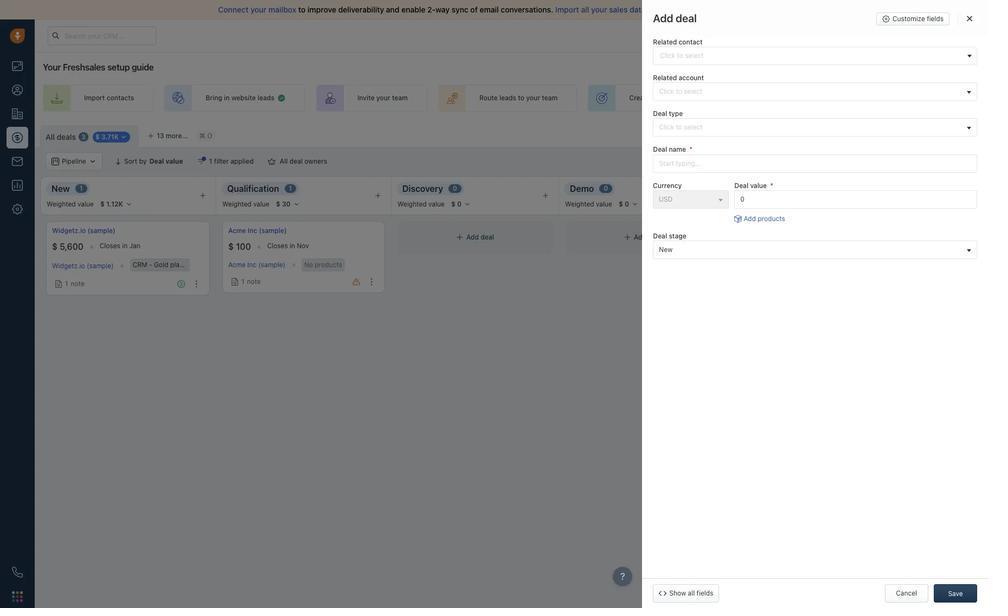 Task type: locate. For each thing, give the bounding box(es) containing it.
$ left 5,600 on the top left of the page
[[52, 242, 57, 252]]

deals inside button
[[889, 130, 906, 138]]

settings
[[815, 130, 841, 138]]

0 horizontal spatial 1 note
[[65, 280, 84, 288]]

0 vertical spatial related
[[653, 38, 677, 46]]

closes in jan
[[100, 242, 140, 250]]

2 horizontal spatial closes
[[786, 242, 807, 250]]

1 vertical spatial acme inc (sample)
[[228, 261, 285, 269]]

0 horizontal spatial closes
[[100, 242, 120, 250]]

0 vertical spatial widgetz.io (sample)
[[52, 227, 115, 235]]

select
[[684, 87, 703, 96], [684, 123, 703, 131]]

2 acme from the top
[[228, 261, 246, 269]]

new
[[52, 184, 70, 193], [659, 246, 673, 254]]

fields inside 'button'
[[927, 15, 944, 23]]

your left the freshsales
[[43, 62, 61, 72]]

your
[[692, 32, 705, 39], [43, 62, 61, 72]]

trial
[[706, 32, 717, 39]]

1 vertical spatial related
[[653, 74, 677, 82]]

1 vertical spatial click
[[659, 123, 674, 131]]

2 click from the top
[[659, 123, 674, 131]]

2 closes from the left
[[267, 242, 288, 250]]

deals for all
[[57, 132, 76, 141]]

container_wx8msf4aqz5i3rn1 image for 1 filter applied button
[[197, 158, 205, 165]]

your trial ends in 21 days
[[692, 32, 763, 39]]

in left "jan"
[[122, 242, 128, 250]]

1 down $ 5,600
[[65, 280, 68, 288]]

1 horizontal spatial your
[[692, 32, 705, 39]]

0 horizontal spatial team
[[392, 94, 408, 102]]

all left "data"
[[581, 5, 589, 14]]

import right settings
[[866, 130, 887, 138]]

Search field
[[929, 152, 984, 171]]

$ left 100
[[228, 242, 234, 252]]

related
[[653, 38, 677, 46], [653, 74, 677, 82]]

inc down 100
[[247, 261, 257, 269]]

widgetz.io down $ 5,600
[[52, 262, 85, 270]]

route leads to your team link
[[438, 85, 577, 112]]

closes left "jan"
[[100, 242, 120, 250]]

0 horizontal spatial leads
[[258, 94, 274, 102]]

add deal dialog
[[642, 0, 988, 608]]

2 click to select from the top
[[659, 123, 703, 131]]

your left trial
[[692, 32, 705, 39]]

products for add products
[[758, 215, 785, 223]]

click down deal type
[[659, 123, 674, 131]]

1 select from the top
[[684, 87, 703, 96]]

phone image
[[12, 567, 23, 578]]

note down 100
[[247, 278, 261, 286]]

team
[[392, 94, 408, 102], [542, 94, 558, 102]]

your right invite
[[376, 94, 390, 102]]

import all your sales data link
[[555, 5, 648, 14]]

$
[[52, 242, 57, 252], [228, 242, 234, 252], [739, 242, 744, 252]]

0 horizontal spatial 0
[[453, 185, 457, 193]]

acme inc (sample)
[[228, 227, 287, 235], [228, 261, 285, 269]]

phone element
[[7, 562, 28, 584]]

your inside set up your sales pipeline link
[[794, 94, 808, 102]]

deal left type
[[653, 110, 667, 118]]

0 vertical spatial select
[[684, 87, 703, 96]]

acme inc (sample) down 100
[[228, 261, 285, 269]]

sequence
[[670, 94, 700, 102]]

1 closes from the left
[[100, 242, 120, 250]]

leads right website
[[258, 94, 274, 102]]

1 note for $ 100
[[241, 278, 261, 286]]

all
[[581, 5, 589, 14], [688, 589, 695, 598]]

leads
[[258, 94, 274, 102], [499, 94, 516, 102]]

1 widgetz.io from the top
[[52, 227, 86, 235]]

0 vertical spatial *
[[689, 146, 693, 154]]

deals down add deal link
[[889, 130, 906, 138]]

1 vertical spatial all
[[688, 589, 695, 598]]

import right conversations.
[[555, 5, 579, 14]]

(sample) down closes in jan
[[87, 262, 114, 270]]

in right bring
[[224, 94, 230, 102]]

products for no products
[[315, 261, 342, 269]]

1 vertical spatial click to select
[[659, 123, 703, 131]]

1 vertical spatial fields
[[697, 589, 713, 598]]

1 vertical spatial widgetz.io (sample) link
[[52, 262, 114, 270]]

container_wx8msf4aqz5i3rn1 image right applied on the left top
[[268, 158, 275, 165]]

select up the name
[[684, 123, 703, 131]]

1 horizontal spatial 0
[[604, 185, 608, 193]]

invite your team
[[357, 94, 408, 102]]

create
[[629, 94, 650, 102]]

widgetz.io (sample) down 5,600 on the top left of the page
[[52, 262, 114, 270]]

leads right "route"
[[499, 94, 516, 102]]

route leads to your team
[[479, 94, 558, 102]]

click for deal
[[659, 123, 674, 131]]

cancel
[[896, 589, 917, 598]]

new down all deals link in the left top of the page
[[52, 184, 70, 193]]

0 vertical spatial widgetz.io (sample) link
[[52, 226, 115, 235]]

* for deal value *
[[770, 181, 773, 190]]

0 horizontal spatial new
[[52, 184, 70, 193]]

new down deal stage
[[659, 246, 673, 254]]

deliverability
[[338, 5, 384, 14]]

fields right show
[[697, 589, 713, 598]]

container_wx8msf4aqz5i3rn1 image left filter
[[197, 158, 205, 165]]

click down related account
[[659, 87, 674, 96]]

0 vertical spatial all
[[46, 132, 55, 141]]

1 horizontal spatial new
[[659, 246, 673, 254]]

*
[[689, 146, 693, 154], [770, 181, 773, 190]]

1 related from the top
[[653, 38, 677, 46]]

1
[[209, 157, 212, 165], [80, 185, 83, 193], [289, 185, 292, 193], [795, 185, 798, 193], [241, 278, 244, 286], [65, 280, 68, 288]]

1 horizontal spatial container_wx8msf4aqz5i3rn1 image
[[268, 158, 275, 165]]

conversations.
[[501, 5, 553, 14]]

0 horizontal spatial *
[[689, 146, 693, 154]]

sales up deal type
[[652, 94, 668, 102]]

* right the name
[[689, 146, 693, 154]]

website
[[231, 94, 256, 102]]

deal
[[676, 12, 697, 24]]

0 horizontal spatial note
[[71, 280, 84, 288]]

2 acme inc (sample) link from the top
[[228, 261, 285, 269]]

0 vertical spatial acme inc (sample)
[[228, 227, 287, 235]]

1 horizontal spatial leads
[[499, 94, 516, 102]]

1 click to select button from the top
[[653, 83, 977, 101]]

in for $ 3,200
[[809, 242, 814, 250]]

add
[[653, 12, 673, 24]]

⌘
[[199, 132, 205, 140]]

1 horizontal spatial import
[[555, 5, 579, 14]]

1 horizontal spatial all
[[688, 589, 695, 598]]

your right up
[[794, 94, 808, 102]]

discovery
[[402, 184, 443, 193]]

0 vertical spatial click to select button
[[653, 83, 977, 101]]

closes left the 7
[[786, 242, 807, 250]]

0 vertical spatial all
[[581, 5, 589, 14]]

1 vertical spatial your
[[43, 62, 61, 72]]

add inside button
[[950, 130, 962, 138]]

1 vertical spatial days
[[821, 242, 836, 250]]

deal left the name
[[653, 146, 667, 154]]

deal
[[938, 94, 952, 102], [964, 130, 977, 138], [289, 157, 303, 165], [481, 233, 494, 242], [648, 233, 662, 242]]

1 horizontal spatial *
[[770, 181, 773, 190]]

deal left value
[[734, 181, 748, 190]]

1 vertical spatial products
[[315, 261, 342, 269]]

note for $ 100
[[247, 278, 261, 286]]

related for related account
[[653, 74, 677, 82]]

2 0 from the left
[[604, 185, 608, 193]]

sales left pipeline
[[810, 94, 826, 102]]

1 vertical spatial *
[[770, 181, 773, 190]]

acme up $ 100
[[228, 227, 246, 235]]

0 right demo
[[604, 185, 608, 193]]

1 horizontal spatial note
[[247, 278, 261, 286]]

qualification
[[227, 184, 279, 193]]

applied
[[231, 157, 254, 165]]

$ for $ 100
[[228, 242, 234, 252]]

0 horizontal spatial fields
[[697, 589, 713, 598]]

closes in nov
[[267, 242, 309, 250]]

import inside button
[[866, 130, 887, 138]]

2 widgetz.io (sample) link from the top
[[52, 262, 114, 270]]

1 horizontal spatial all
[[280, 157, 288, 165]]

0
[[453, 185, 457, 193], [604, 185, 608, 193], [942, 185, 946, 193]]

2 widgetz.io from the top
[[52, 262, 85, 270]]

$ left 3,200
[[739, 242, 744, 252]]

create sales sequence
[[629, 94, 700, 102]]

2 vertical spatial import
[[866, 130, 887, 138]]

0 horizontal spatial products
[[315, 261, 342, 269]]

your inside "invite your team" link
[[376, 94, 390, 102]]

2 horizontal spatial $
[[739, 242, 744, 252]]

add
[[924, 94, 937, 102], [950, 130, 962, 138], [744, 215, 756, 223], [466, 233, 479, 242], [634, 233, 646, 242], [978, 233, 988, 242]]

your right "route"
[[526, 94, 540, 102]]

0 vertical spatial fields
[[927, 15, 944, 23]]

1 vertical spatial widgetz.io
[[52, 262, 85, 270]]

in left nov on the left top of page
[[290, 242, 295, 250]]

acme inc (sample) link up 100
[[228, 226, 287, 235]]

(sample) up closes in jan
[[88, 227, 115, 235]]

2 horizontal spatial 0
[[942, 185, 946, 193]]

1 horizontal spatial closes
[[267, 242, 288, 250]]

from
[[741, 5, 758, 14]]

add products
[[744, 215, 785, 223]]

0 right won on the top of page
[[942, 185, 946, 193]]

0 vertical spatial inc
[[248, 227, 257, 235]]

0 horizontal spatial all
[[46, 132, 55, 141]]

0 horizontal spatial deals
[[57, 132, 76, 141]]

stage
[[669, 232, 686, 240]]

all right show
[[688, 589, 695, 598]]

usd
[[659, 195, 673, 203]]

widgetz.io (sample) up 5,600 on the top left of the page
[[52, 227, 115, 235]]

account
[[679, 74, 704, 82]]

0 horizontal spatial your
[[43, 62, 61, 72]]

0 right discovery
[[453, 185, 457, 193]]

usd button
[[653, 190, 729, 209]]

deals
[[889, 130, 906, 138], [57, 132, 76, 141]]

0 horizontal spatial $
[[52, 242, 57, 252]]

1 click from the top
[[659, 87, 674, 96]]

plan
[[170, 261, 183, 269]]

freshsales
[[63, 62, 105, 72]]

1 down 3
[[80, 185, 83, 193]]

1 container_wx8msf4aqz5i3rn1 image from the left
[[197, 158, 205, 165]]

click to select button down set up your sales pipeline
[[653, 118, 977, 137]]

acme inc (sample) up 100
[[228, 227, 287, 235]]

3 closes from the left
[[786, 242, 807, 250]]

1 horizontal spatial sales
[[652, 94, 668, 102]]

cancel button
[[885, 585, 928, 603]]

days right 21
[[749, 32, 763, 39]]

explore
[[783, 31, 807, 39]]

2 click to select button from the top
[[653, 118, 977, 137]]

container_wx8msf4aqz5i3rn1 image inside all deal owners button
[[268, 158, 275, 165]]

scratch.
[[760, 5, 789, 14]]

1 vertical spatial import
[[84, 94, 105, 102]]

1 acme from the top
[[228, 227, 246, 235]]

all for deals
[[46, 132, 55, 141]]

closes in 7 days
[[786, 242, 836, 250]]

1 team from the left
[[392, 94, 408, 102]]

$ 5,600
[[52, 242, 83, 252]]

bring in website leads link
[[164, 85, 305, 112]]

1 down start typing... text field
[[795, 185, 798, 193]]

widgetz.io (sample) link
[[52, 226, 115, 235], [52, 262, 114, 270]]

Click to select search field
[[653, 47, 977, 65]]

products up 3,200
[[758, 215, 785, 223]]

import deals group
[[852, 125, 930, 144]]

nov
[[297, 242, 309, 250]]

1 horizontal spatial deals
[[889, 130, 906, 138]]

0 horizontal spatial container_wx8msf4aqz5i3rn1 image
[[197, 158, 205, 165]]

click to select button for deal type
[[653, 118, 977, 137]]

1 vertical spatial click to select button
[[653, 118, 977, 137]]

1 vertical spatial new
[[659, 246, 673, 254]]

import
[[555, 5, 579, 14], [84, 94, 105, 102], [866, 130, 887, 138]]

related up create sales sequence
[[653, 74, 677, 82]]

container_wx8msf4aqz5i3rn1 image
[[197, 158, 205, 165], [268, 158, 275, 165]]

1 vertical spatial acme inc (sample) link
[[228, 261, 285, 269]]

1 left filter
[[209, 157, 212, 165]]

widgetz.io (sample) link up 5,600 on the top left of the page
[[52, 226, 115, 235]]

to right "route"
[[518, 94, 524, 102]]

import left contacts
[[84, 94, 105, 102]]

1 note
[[241, 278, 261, 286], [65, 280, 84, 288]]

all
[[46, 132, 55, 141], [280, 157, 288, 165]]

products inside add deal dialog
[[758, 215, 785, 223]]

show all fields
[[669, 589, 713, 598]]

new button
[[653, 241, 977, 259]]

container_wx8msf4aqz5i3rn1 image inside 1 filter applied button
[[197, 158, 205, 165]]

click for related
[[659, 87, 674, 96]]

crm - gold plan monthly (sample)
[[133, 261, 238, 269]]

select for type
[[684, 123, 703, 131]]

2 select from the top
[[684, 123, 703, 131]]

days right the 7
[[821, 242, 836, 250]]

acme inc (sample) link down 100
[[228, 261, 285, 269]]

1 filter applied
[[209, 157, 254, 165]]

2 acme inc (sample) from the top
[[228, 261, 285, 269]]

container_wx8msf4aqz5i3rn1 image
[[277, 94, 286, 102], [804, 131, 812, 138], [456, 234, 464, 241], [624, 234, 631, 241], [967, 234, 975, 241], [231, 278, 239, 286], [55, 280, 62, 288]]

2 $ from the left
[[228, 242, 234, 252]]

2 horizontal spatial import
[[866, 130, 887, 138]]

1 leads from the left
[[258, 94, 274, 102]]

0 vertical spatial new
[[52, 184, 70, 193]]

0 vertical spatial days
[[749, 32, 763, 39]]

Search your CRM... text field
[[48, 27, 156, 45]]

to down related account
[[676, 87, 682, 96]]

1 vertical spatial widgetz.io (sample)
[[52, 262, 114, 270]]

all left 3
[[46, 132, 55, 141]]

0 vertical spatial your
[[692, 32, 705, 39]]

widgetz.io
[[52, 227, 86, 235], [52, 262, 85, 270]]

deal
[[653, 110, 667, 118], [653, 146, 667, 154], [734, 181, 748, 190], [653, 232, 667, 240]]

acme
[[228, 227, 246, 235], [228, 261, 246, 269]]

deals left 3
[[57, 132, 76, 141]]

click
[[659, 87, 674, 96], [659, 123, 674, 131]]

inc up 100
[[248, 227, 257, 235]]

note down 5,600 on the top left of the page
[[71, 280, 84, 288]]

1 note down 5,600 on the top left of the page
[[65, 280, 84, 288]]

fields
[[927, 15, 944, 23], [697, 589, 713, 598]]

all for deal
[[280, 157, 288, 165]]

* right value
[[770, 181, 773, 190]]

closes for $ 3,200
[[786, 242, 807, 250]]

3 0 from the left
[[942, 185, 946, 193]]

widgetz.io up $ 5,600
[[52, 227, 86, 235]]

import deals button
[[852, 125, 911, 144]]

fields right customize
[[927, 15, 944, 23]]

deal for deal name *
[[653, 146, 667, 154]]

2 horizontal spatial sales
[[810, 94, 826, 102]]

acme down $ 100
[[228, 261, 246, 269]]

1 note down 100
[[241, 278, 261, 286]]

contacts
[[107, 94, 134, 102]]

in inside "link"
[[224, 94, 230, 102]]

click to select down related account
[[659, 87, 703, 96]]

in left the 7
[[809, 242, 814, 250]]

3 $ from the left
[[739, 242, 744, 252]]

monthly
[[185, 261, 210, 269]]

* for deal name *
[[689, 146, 693, 154]]

deal left stage
[[653, 232, 667, 240]]

no products
[[304, 261, 342, 269]]

deal for all deal owners button
[[289, 157, 303, 165]]

all left owners
[[280, 157, 288, 165]]

products right 'no' in the top left of the page
[[315, 261, 342, 269]]

1 vertical spatial all
[[280, 157, 288, 165]]

0 horizontal spatial import
[[84, 94, 105, 102]]

widgetz.io (sample) link down 5,600 on the top left of the page
[[52, 262, 114, 270]]

1 vertical spatial acme
[[228, 261, 246, 269]]

1 horizontal spatial days
[[821, 242, 836, 250]]

1 down 100
[[241, 278, 244, 286]]

0 horizontal spatial days
[[749, 32, 763, 39]]

1 vertical spatial inc
[[247, 261, 257, 269]]

select down account
[[684, 87, 703, 96]]

click to select button for related account
[[653, 83, 977, 101]]

0 horizontal spatial all
[[581, 5, 589, 14]]

0 vertical spatial products
[[758, 215, 785, 223]]

1 horizontal spatial 1 note
[[241, 278, 261, 286]]

0 vertical spatial click to select
[[659, 87, 703, 96]]

2 related from the top
[[653, 74, 677, 82]]

show
[[669, 589, 686, 598]]

⌘ o
[[199, 132, 212, 140]]

1 vertical spatial select
[[684, 123, 703, 131]]

2 container_wx8msf4aqz5i3rn1 image from the left
[[268, 158, 275, 165]]

1 horizontal spatial team
[[542, 94, 558, 102]]

closes left nov on the left top of page
[[267, 242, 288, 250]]

2 leads from the left
[[499, 94, 516, 102]]

guide
[[132, 62, 154, 72]]

create sales sequence link
[[588, 85, 720, 112]]

0 vertical spatial acme
[[228, 227, 246, 235]]

sales inside set up your sales pipeline link
[[810, 94, 826, 102]]

send email image
[[881, 31, 888, 40]]

sales left "data"
[[609, 5, 628, 14]]

0 vertical spatial widgetz.io
[[52, 227, 86, 235]]

1 click to select from the top
[[659, 87, 703, 96]]

import contacts link
[[43, 85, 154, 112]]

click to select
[[659, 87, 703, 96], [659, 123, 703, 131]]

click to select button down "click to select" 'search field'
[[653, 83, 977, 101]]

1 0 from the left
[[453, 185, 457, 193]]

$ 100
[[228, 242, 251, 252]]

0 vertical spatial acme inc (sample) link
[[228, 226, 287, 235]]

1 horizontal spatial $
[[228, 242, 234, 252]]

click to select down type
[[659, 123, 703, 131]]

related down the add at the right top
[[653, 38, 677, 46]]

0 vertical spatial click
[[659, 87, 674, 96]]

all inside button
[[280, 157, 288, 165]]

1 $ from the left
[[52, 242, 57, 252]]

1 horizontal spatial fields
[[927, 15, 944, 23]]

1 horizontal spatial products
[[758, 215, 785, 223]]



Task type: vqa. For each thing, say whether or not it's contained in the screenshot.
usd
yes



Task type: describe. For each thing, give the bounding box(es) containing it.
name
[[669, 146, 686, 154]]

0 vertical spatial import
[[555, 5, 579, 14]]

to down type
[[676, 123, 682, 131]]

your left mailbox
[[251, 5, 266, 14]]

explore plans link
[[777, 29, 831, 42]]

deal for deal type
[[653, 110, 667, 118]]

your inside route leads to your team link
[[526, 94, 540, 102]]

freshworks switcher image
[[12, 592, 23, 602]]

deal name *
[[653, 146, 693, 154]]

demo
[[570, 184, 594, 193]]

container_wx8msf4aqz5i3rn1 image inside bring in website leads "link"
[[277, 94, 286, 102]]

bring in website leads
[[206, 94, 274, 102]]

negotiation
[[738, 184, 785, 193]]

mailbox
[[268, 5, 296, 14]]

1 note for $ 5,600
[[65, 280, 84, 288]]

0 for discovery
[[453, 185, 457, 193]]

5,600
[[60, 242, 83, 252]]

0 for demo
[[604, 185, 608, 193]]

related for related contact
[[653, 38, 677, 46]]

2-
[[427, 5, 435, 14]]

related account
[[653, 74, 704, 82]]

show all fields button
[[653, 585, 719, 603]]

1 acme inc (sample) from the top
[[228, 227, 287, 235]]

contact
[[679, 38, 703, 46]]

3,200
[[746, 242, 770, 252]]

to left start
[[713, 5, 720, 14]]

2 team from the left
[[542, 94, 558, 102]]

all inside show all fields button
[[688, 589, 695, 598]]

add deal inside button
[[950, 130, 977, 138]]

(sample) down $ 100
[[212, 261, 238, 269]]

all deals 3
[[46, 132, 86, 141]]

new inside button
[[659, 246, 673, 254]]

up
[[784, 94, 792, 102]]

your for your freshsales setup guide
[[43, 62, 61, 72]]

jan
[[129, 242, 140, 250]]

ends
[[719, 32, 733, 39]]

in for $ 5,600
[[122, 242, 128, 250]]

all deal owners
[[280, 157, 327, 165]]

import deals
[[866, 130, 906, 138]]

settings button
[[799, 125, 846, 144]]

0 for won
[[942, 185, 946, 193]]

deal value *
[[734, 181, 773, 190]]

21
[[741, 32, 748, 39]]

1 widgetz.io (sample) link from the top
[[52, 226, 115, 235]]

setup
[[107, 62, 130, 72]]

container_wx8msf4aqz5i3rn1 image inside settings popup button
[[804, 131, 812, 138]]

import for import contacts
[[84, 94, 105, 102]]

(sample) up closes in nov
[[259, 227, 287, 235]]

leads inside "link"
[[258, 94, 274, 102]]

note for $ 5,600
[[71, 280, 84, 288]]

fields inside button
[[697, 589, 713, 598]]

route
[[479, 94, 498, 102]]

(sample) down closes in nov
[[258, 261, 285, 269]]

save
[[948, 590, 963, 598]]

add inside dialog
[[744, 215, 756, 223]]

email
[[480, 5, 499, 14]]

3
[[81, 133, 86, 141]]

deal for deal stage
[[653, 232, 667, 240]]

your for your trial ends in 21 days
[[692, 32, 705, 39]]

2 inc from the top
[[247, 261, 257, 269]]

closes for $ 100
[[267, 242, 288, 250]]

related contact
[[653, 38, 703, 46]]

2 widgetz.io (sample) from the top
[[52, 262, 114, 270]]

1 inside button
[[209, 157, 212, 165]]

currency
[[653, 181, 682, 190]]

and
[[386, 5, 399, 14]]

deal stage
[[653, 232, 686, 240]]

all deals link
[[46, 132, 76, 142]]

select for account
[[684, 87, 703, 96]]

-
[[149, 261, 152, 269]]

import for import deals
[[866, 130, 887, 138]]

have
[[694, 5, 711, 14]]

deal for deal value *
[[734, 181, 748, 190]]

gold
[[154, 261, 168, 269]]

container_wx8msf4aqz5i3rn1 image for all deal owners button
[[268, 158, 275, 165]]

explore plans
[[783, 31, 825, 39]]

customize fields button
[[876, 12, 950, 25]]

deal for add deal link
[[938, 94, 952, 102]]

set
[[772, 94, 782, 102]]

1 inc from the top
[[248, 227, 257, 235]]

click to select for type
[[659, 123, 703, 131]]

add deal button
[[935, 125, 983, 144]]

$ 3,200
[[739, 242, 770, 252]]

$ for $ 3,200
[[739, 242, 744, 252]]

invite
[[357, 94, 375, 102]]

1 widgetz.io (sample) from the top
[[52, 227, 115, 235]]

in for $ 100
[[290, 242, 295, 250]]

13
[[157, 132, 164, 140]]

closes for $ 5,600
[[100, 242, 120, 250]]

your left "data"
[[591, 5, 607, 14]]

connect your mailbox to improve deliverability and enable 2-way sync of email conversations. import all your sales data so you don't have to start from scratch.
[[218, 5, 789, 14]]

sales inside "create sales sequence" link
[[652, 94, 668, 102]]

13 more...
[[157, 132, 188, 140]]

Enter value number field
[[734, 190, 977, 209]]

to right mailbox
[[298, 5, 306, 14]]

1 acme inc (sample) link from the top
[[228, 226, 287, 235]]

way
[[435, 5, 450, 14]]

Start typing... text field
[[653, 154, 977, 173]]

plans
[[808, 31, 825, 39]]

click to select for account
[[659, 87, 703, 96]]

import contacts
[[84, 94, 134, 102]]

enable
[[401, 5, 425, 14]]

0 horizontal spatial sales
[[609, 5, 628, 14]]

close image
[[967, 15, 972, 22]]

bring
[[206, 94, 222, 102]]

data
[[630, 5, 646, 14]]

add deal
[[653, 12, 697, 24]]

more...
[[166, 132, 188, 140]]

in left 21
[[734, 32, 740, 39]]

1 filter applied button
[[190, 152, 261, 171]]

what's new image
[[909, 33, 917, 40]]

no
[[304, 261, 313, 269]]

you
[[658, 5, 671, 14]]

set up your sales pipeline
[[772, 94, 852, 102]]

deals for import
[[889, 130, 906, 138]]

7
[[816, 242, 820, 250]]

value
[[750, 181, 767, 190]]

1 down all deal owners button
[[289, 185, 292, 193]]

all deal owners button
[[261, 152, 334, 171]]

$ for $ 5,600
[[52, 242, 57, 252]]

don't
[[673, 5, 692, 14]]

save button
[[934, 585, 977, 603]]

pipeline
[[828, 94, 852, 102]]

won
[[914, 184, 932, 193]]

13 more... button
[[142, 129, 194, 144]]

deal for add deal button
[[964, 130, 977, 138]]

your freshsales setup guide
[[43, 62, 154, 72]]

improve
[[307, 5, 336, 14]]

connect
[[218, 5, 249, 14]]

customize
[[893, 15, 925, 23]]



